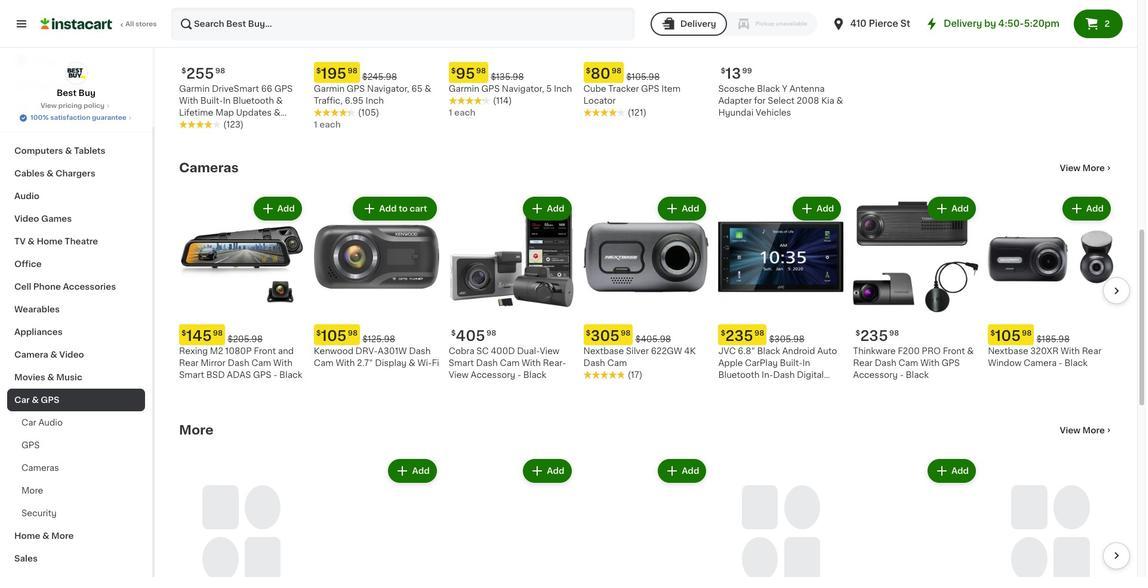 Task type: describe. For each thing, give the bounding box(es) containing it.
shop link
[[7, 49, 145, 73]]

apple
[[718, 359, 743, 368]]

(17)
[[628, 371, 643, 380]]

dash inside jvc 6.8" black android auto apple carplay built-in bluetooth in-dash digital media receiver
[[773, 371, 795, 380]]

rexing m2 1080p front and rear mirror dash cam with smart bsd adas gps - black
[[179, 347, 302, 379]]

carplay
[[745, 359, 778, 368]]

cam inside rexing m2 1080p front and rear mirror dash cam with smart bsd adas gps - black
[[251, 359, 271, 368]]

$ inside the $ 13 99
[[721, 67, 725, 74]]

2 button
[[1074, 10, 1123, 38]]

guarantee
[[92, 115, 126, 121]]

audio link
[[7, 185, 145, 208]]

digital
[[797, 371, 824, 380]]

1 vertical spatial home
[[14, 532, 40, 541]]

tv & home theatre link
[[7, 230, 145, 253]]

front for gps
[[943, 347, 965, 356]]

255
[[186, 67, 214, 80]]

410 pierce st button
[[831, 7, 910, 41]]

shop
[[33, 57, 56, 65]]

1 lifetime from the top
[[179, 108, 213, 117]]

- inside thinkware f200 pro front & rear dash cam with gps accessory - black
[[900, 371, 904, 380]]

instacart logo image
[[41, 17, 112, 31]]

view more link for more
[[1060, 425, 1113, 437]]

view more for more
[[1060, 427, 1105, 435]]

built- inside garmin drivesmart 66 gps with built-in bluetooth & lifetime map updates & lifetime traffic updates - black - 6"
[[200, 97, 223, 105]]

black inside jvc 6.8" black android auto apple carplay built-in bluetooth in-dash digital media receiver
[[757, 347, 780, 356]]

(105)
[[358, 108, 379, 117]]

camera & video link
[[7, 344, 145, 367]]

adas
[[227, 371, 251, 379]]

cube
[[584, 85, 606, 93]]

98 inside $ 305 98
[[621, 330, 631, 337]]

auto
[[817, 347, 837, 356]]

0 vertical spatial audio
[[14, 192, 39, 201]]

$ 80 98
[[586, 67, 622, 80]]

0 vertical spatial updates
[[236, 108, 272, 117]]

1 vertical spatial audio
[[38, 419, 63, 427]]

drv-
[[356, 347, 378, 356]]

rear inside nextbase 320xr with rear window camera - black
[[1082, 347, 1102, 356]]

(121)
[[628, 108, 647, 117]]

98 inside "$ 195 98"
[[348, 67, 357, 74]]

all stores link
[[41, 7, 158, 41]]

80
[[591, 67, 611, 80]]

$95.98 original price: $135.98 element
[[449, 62, 574, 83]]

6.95
[[345, 97, 364, 105]]

cart
[[410, 205, 427, 213]]

$ 95 98
[[451, 67, 486, 80]]

0 vertical spatial home
[[37, 238, 63, 246]]

thinkware
[[853, 347, 896, 356]]

- left 6"
[[204, 132, 208, 141]]

scosche
[[718, 85, 755, 93]]

$405.98
[[635, 335, 671, 344]]

$185.98
[[1037, 335, 1070, 344]]

add to cart button
[[354, 198, 436, 220]]

cell phone accessories link
[[7, 276, 145, 298]]

$305.98
[[769, 335, 805, 344]]

nextbase for 305
[[584, 347, 624, 356]]

$ 195 98
[[316, 67, 357, 80]]

traffic,
[[314, 97, 343, 105]]

adapter
[[718, 97, 752, 105]]

smart inside cobra sc 400d dual-view smart dash cam with rear- view accessory - black
[[449, 359, 474, 368]]

black inside cobra sc 400d dual-view smart dash cam with rear- view accessory - black
[[523, 371, 546, 380]]

145
[[186, 329, 212, 343]]

inch inside garmin gps navigator, 65 & traffic, 6.95 inch
[[366, 97, 384, 105]]

android
[[782, 347, 815, 356]]

dash inside rexing m2 1080p front and rear mirror dash cam with smart bsd adas gps - black
[[228, 359, 249, 368]]

silver
[[626, 347, 649, 356]]

each for 195
[[320, 120, 341, 129]]

tv
[[14, 238, 26, 246]]

games
[[41, 215, 72, 223]]

2
[[1105, 20, 1110, 28]]

320xr
[[1031, 347, 1059, 356]]

- inside rexing m2 1080p front and rear mirror dash cam with smart bsd adas gps - black
[[274, 371, 277, 379]]

cables & chargers link
[[7, 162, 145, 185]]

cam inside thinkware f200 pro front & rear dash cam with gps accessory - black
[[899, 359, 918, 368]]

cobra
[[449, 347, 474, 356]]

98 inside $ 105 98
[[1022, 330, 1032, 337]]

235 inside $235.98 original price: $305.98 element
[[725, 329, 753, 343]]

$ 13 99
[[721, 67, 752, 80]]

$125.98
[[362, 335, 395, 344]]

tracker
[[608, 85, 639, 93]]

pricing
[[58, 103, 82, 109]]

item carousel region for cameras
[[162, 190, 1130, 405]]

vehicles
[[756, 108, 791, 117]]

1 each for 95
[[449, 108, 476, 117]]

garmin for 95
[[449, 85, 479, 93]]

rear for rexing m2 1080p front and rear mirror dash cam with smart bsd adas gps - black
[[179, 359, 199, 368]]

cam inside $ 105 98 $125.98 kenwood drv-a301w dash cam with 2.7" display & wi-fi
[[314, 359, 334, 368]]

security link
[[7, 503, 145, 525]]

to
[[399, 205, 408, 213]]

1 for 95
[[449, 108, 452, 117]]

view more for cameras
[[1060, 164, 1105, 172]]

98 up f200
[[889, 330, 899, 337]]

garmin gps navigator, 5 inch
[[449, 85, 572, 93]]

view pricing policy link
[[41, 101, 112, 111]]

with inside nextbase 320xr with rear window camera - black
[[1061, 347, 1080, 356]]

add to cart
[[379, 205, 427, 213]]

gps down movies & music
[[41, 396, 59, 405]]

by
[[984, 19, 996, 28]]

bluetooth inside jvc 6.8" black android auto apple carplay built-in bluetooth in-dash digital media receiver
[[718, 371, 760, 380]]

in inside jvc 6.8" black android auto apple carplay built-in bluetooth in-dash digital media receiver
[[803, 359, 810, 368]]

movies & music
[[14, 374, 82, 382]]

car for car audio
[[21, 419, 36, 427]]

garmin inside garmin drivesmart 66 gps with built-in bluetooth & lifetime map updates & lifetime traffic updates - black - 6"
[[179, 85, 210, 93]]

sc
[[477, 347, 489, 356]]

$105.98 original price: $125.98 element
[[314, 325, 439, 345]]

$245.98
[[362, 73, 397, 81]]

gps inside garmin gps navigator, 65 & traffic, 6.95 inch
[[347, 85, 365, 93]]

100% satisfaction guarantee button
[[19, 111, 134, 123]]

gps up the (114) at the top of the page
[[482, 85, 500, 93]]

wearables
[[14, 306, 60, 314]]

$205.98
[[228, 335, 263, 344]]

$ inside $ 105 98
[[990, 330, 995, 337]]

gps down car audio on the left
[[21, 442, 40, 450]]

98 inside $ 405 98
[[486, 330, 496, 337]]

front for with
[[254, 347, 276, 356]]

home & more
[[14, 532, 74, 541]]

dash inside nextbase silver 622gw 4k dash cam
[[584, 359, 605, 368]]

fi
[[432, 359, 439, 368]]

$ inside $ 145 98
[[181, 330, 186, 337]]

dash inside cobra sc 400d dual-view smart dash cam with rear- view accessory - black
[[476, 359, 498, 368]]

each for 95
[[454, 108, 476, 117]]

& inside thinkware f200 pro front & rear dash cam with gps accessory - black
[[967, 347, 974, 356]]

6"
[[210, 132, 219, 141]]

cobra sc 400d dual-view smart dash cam with rear- view accessory - black
[[449, 347, 566, 380]]

delivery by 4:50-5:20pm link
[[925, 17, 1060, 31]]

98 inside $ 255 98
[[215, 67, 225, 74]]

satisfaction
[[50, 115, 90, 121]]

$ inside $ 405 98
[[451, 330, 456, 337]]

buy inside best buy link
[[79, 89, 96, 97]]

- inside nextbase 320xr with rear window camera - black
[[1059, 359, 1063, 368]]

all
[[125, 21, 134, 27]]

$ inside "$ 195 98"
[[316, 67, 321, 74]]

1080p
[[225, 347, 252, 356]]

1 horizontal spatial cameras
[[179, 162, 239, 174]]

405
[[456, 329, 485, 343]]

black inside garmin drivesmart 66 gps with built-in bluetooth & lifetime map updates & lifetime traffic updates - black - 6"
[[179, 132, 202, 141]]

delivery for delivery
[[680, 20, 716, 28]]

dash inside thinkware f200 pro front & rear dash cam with gps accessory - black
[[875, 359, 897, 368]]

traffic
[[215, 120, 242, 129]]

kenwood
[[314, 347, 353, 356]]

4:50-
[[998, 19, 1024, 28]]

pierce
[[869, 19, 898, 28]]

accessory inside thinkware f200 pro front & rear dash cam with gps accessory - black
[[853, 371, 898, 380]]

computers & tablets
[[14, 147, 105, 155]]

$ inside $ 305 98
[[586, 330, 591, 337]]

service type group
[[650, 12, 817, 36]]

nextbase for 105
[[988, 347, 1028, 356]]

best buy link
[[57, 62, 96, 99]]



Task type: vqa. For each thing, say whether or not it's contained in the screenshot.


Task type: locate. For each thing, give the bounding box(es) containing it.
with down pro in the bottom right of the page
[[920, 359, 940, 368]]

2 accessory from the left
[[853, 371, 898, 380]]

cam down 400d
[[500, 359, 520, 368]]

car down 'car & gps'
[[21, 419, 36, 427]]

navigator, for 95
[[502, 85, 544, 93]]

1 horizontal spatial video
[[59, 351, 84, 359]]

product group containing 305
[[584, 195, 709, 381]]

1 vertical spatial lifetime
[[179, 120, 213, 129]]

garmin up traffic,
[[314, 85, 345, 93]]

with inside $ 105 98 $125.98 kenwood drv-a301w dash cam with 2.7" display & wi-fi
[[336, 359, 355, 368]]

235 up thinkware
[[860, 329, 888, 343]]

garmin down 255
[[179, 85, 210, 93]]

buy up policy
[[79, 89, 96, 97]]

1 horizontal spatial delivery
[[944, 19, 982, 28]]

1 down traffic,
[[314, 120, 317, 129]]

smart down cobra
[[449, 359, 474, 368]]

in inside garmin drivesmart 66 gps with built-in bluetooth & lifetime map updates & lifetime traffic updates - black - 6"
[[223, 97, 231, 105]]

1 horizontal spatial cameras link
[[179, 161, 239, 175]]

0 vertical spatial lifetime
[[179, 108, 213, 117]]

garmin for 195
[[314, 85, 345, 93]]

0 horizontal spatial camera
[[14, 351, 48, 359]]

y
[[782, 85, 787, 93]]

garmin inside garmin gps navigator, 65 & traffic, 6.95 inch
[[314, 85, 345, 93]]

1 $ 235 98 from the left
[[721, 329, 764, 343]]

105 for $ 105 98
[[995, 329, 1021, 343]]

scosche black y antenna adapter for select 2008 kia & hyundai vehicles
[[718, 85, 843, 117]]

built- up "map"
[[200, 97, 223, 105]]

1 vertical spatial view more
[[1060, 427, 1105, 435]]

sales link
[[7, 548, 145, 571]]

98 right 195
[[348, 67, 357, 74]]

media
[[718, 383, 744, 391]]

1 horizontal spatial smart
[[449, 359, 474, 368]]

home
[[37, 238, 63, 246], [14, 532, 40, 541]]

1 horizontal spatial camera
[[1024, 359, 1057, 368]]

$ 255 98
[[181, 67, 225, 80]]

with down 255
[[179, 97, 198, 105]]

410 pierce st
[[850, 19, 910, 28]]

cameras down gps link
[[21, 464, 59, 473]]

98 right "305"
[[621, 330, 631, 337]]

product group
[[179, 195, 304, 381], [314, 195, 439, 369], [449, 195, 574, 381], [584, 195, 709, 381], [718, 195, 844, 391], [853, 195, 979, 381], [988, 195, 1113, 369], [314, 457, 439, 578], [449, 457, 574, 578], [584, 457, 709, 578], [853, 457, 979, 578]]

0 horizontal spatial bluetooth
[[233, 97, 274, 105]]

2 lifetime from the top
[[179, 120, 213, 129]]

2 horizontal spatial rear
[[1082, 347, 1102, 356]]

rexing
[[179, 347, 208, 356]]

0 vertical spatial in
[[223, 97, 231, 105]]

nextbase down "305"
[[584, 347, 624, 356]]

2 $ 235 98 from the left
[[856, 329, 899, 343]]

cam down f200
[[899, 359, 918, 368]]

1 horizontal spatial garmin
[[314, 85, 345, 93]]

105 inside $ 105 98 $125.98 kenwood drv-a301w dash cam with 2.7" display & wi-fi
[[321, 329, 347, 343]]

100%
[[31, 115, 49, 121]]

0 horizontal spatial nextbase
[[584, 347, 624, 356]]

best buy logo image
[[65, 62, 87, 85]]

13
[[725, 67, 741, 80]]

navigator, inside garmin gps navigator, 65 & traffic, 6.95 inch
[[367, 85, 409, 93]]

cables & chargers
[[14, 170, 95, 178]]

1 horizontal spatial more link
[[179, 424, 213, 438]]

lists link
[[7, 97, 145, 121]]

camera inside nextbase 320xr with rear window camera - black
[[1024, 359, 1057, 368]]

$145.98 original price: $205.98 element
[[179, 325, 304, 345]]

accessory down 400d
[[471, 371, 515, 380]]

dash down the sc
[[476, 359, 498, 368]]

item carousel region containing add
[[179, 452, 1130, 578]]

updates up "(123)"
[[236, 108, 272, 117]]

cam down "kenwood"
[[314, 359, 334, 368]]

1 each down traffic,
[[314, 120, 341, 129]]

window
[[988, 359, 1022, 368]]

1 vertical spatial more link
[[7, 480, 145, 503]]

audio down 'car & gps'
[[38, 419, 63, 427]]

black down the and
[[279, 371, 302, 379]]

$305.98 original price: $405.98 element
[[584, 325, 709, 345]]

rear inside rexing m2 1080p front and rear mirror dash cam with smart bsd adas gps - black
[[179, 359, 199, 368]]

gps up 6.95
[[347, 85, 365, 93]]

lists
[[33, 104, 54, 113]]

0 horizontal spatial 1
[[314, 120, 317, 129]]

each down traffic,
[[320, 120, 341, 129]]

2 cam from the left
[[314, 359, 334, 368]]

- inside cobra sc 400d dual-view smart dash cam with rear- view accessory - black
[[518, 371, 521, 380]]

0 vertical spatial bluetooth
[[233, 97, 274, 105]]

None search field
[[171, 7, 635, 41]]

1 vertical spatial cameras link
[[7, 457, 145, 480]]

smart left bsd
[[179, 371, 204, 379]]

0 horizontal spatial each
[[320, 120, 341, 129]]

video games
[[14, 215, 72, 223]]

3 garmin from the left
[[449, 85, 479, 93]]

0 horizontal spatial navigator,
[[367, 85, 409, 93]]

1 vertical spatial view more link
[[1060, 425, 1113, 437]]

3 cam from the left
[[500, 359, 520, 368]]

& inside $ 105 98 $125.98 kenwood drv-a301w dash cam with 2.7" display & wi-fi
[[409, 359, 415, 368]]

0 vertical spatial built-
[[200, 97, 223, 105]]

appliances
[[14, 328, 62, 337]]

in up digital
[[803, 359, 810, 368]]

view more
[[1060, 164, 1105, 172], [1060, 427, 1105, 435]]

front inside thinkware f200 pro front & rear dash cam with gps accessory - black
[[943, 347, 965, 356]]

0 vertical spatial cameras
[[179, 162, 239, 174]]

$ 305 98
[[586, 329, 631, 343]]

0 horizontal spatial garmin
[[179, 85, 210, 93]]

(123)
[[223, 120, 244, 129]]

2 front from the left
[[943, 347, 965, 356]]

dash
[[409, 347, 431, 356], [228, 359, 249, 368], [476, 359, 498, 368], [584, 359, 605, 368], [875, 359, 897, 368], [773, 371, 795, 380]]

home & more link
[[7, 525, 145, 548]]

black left 6"
[[179, 132, 202, 141]]

$ inside '$ 80 98'
[[586, 67, 591, 74]]

home up sales
[[14, 532, 40, 541]]

cell phone accessories
[[14, 283, 116, 291]]

delivery inside delivery "button"
[[680, 20, 716, 28]]

gps inside the cube tracker gps item locator
[[641, 85, 659, 93]]

lifetime up 6"
[[179, 120, 213, 129]]

$195.98 original price: $245.98 element
[[314, 62, 439, 83]]

0 vertical spatial 1 each
[[449, 108, 476, 117]]

1 horizontal spatial rear
[[853, 359, 873, 368]]

1 nextbase from the left
[[584, 347, 624, 356]]

f200
[[898, 347, 920, 356]]

$ inside $ 105 98 $125.98 kenwood drv-a301w dash cam with 2.7" display & wi-fi
[[316, 330, 321, 337]]

1 vertical spatial inch
[[366, 97, 384, 105]]

black up 'carplay'
[[757, 347, 780, 356]]

$ inside $ 95 98
[[451, 67, 456, 74]]

bluetooth inside garmin drivesmart 66 gps with built-in bluetooth & lifetime map updates & lifetime traffic updates - black - 6"
[[233, 97, 274, 105]]

cam inside nextbase silver 622gw 4k dash cam
[[607, 359, 627, 368]]

1 horizontal spatial 105
[[995, 329, 1021, 343]]

camera up movies
[[14, 351, 48, 359]]

gps link
[[7, 435, 145, 457]]

built- down the android
[[780, 359, 803, 368]]

gps down $105.98
[[641, 85, 659, 93]]

0 horizontal spatial smart
[[179, 371, 204, 379]]

more link down bsd
[[179, 424, 213, 438]]

1 for 195
[[314, 120, 317, 129]]

$ 235 98 inside $235.98 original price: $305.98 element
[[721, 329, 764, 343]]

audio
[[14, 192, 39, 201], [38, 419, 63, 427]]

0 vertical spatial view more link
[[1060, 162, 1113, 174]]

1 vertical spatial updates
[[244, 120, 280, 129]]

built- inside jvc 6.8" black android auto apple carplay built-in bluetooth in-dash digital media receiver
[[780, 359, 803, 368]]

dash inside $ 105 98 $125.98 kenwood drv-a301w dash cam with 2.7" display & wi-fi
[[409, 347, 431, 356]]

nextbase silver 622gw 4k dash cam
[[584, 347, 696, 368]]

Search field
[[172, 8, 634, 39]]

navigator, down $245.98
[[367, 85, 409, 93]]

product group containing 405
[[449, 195, 574, 381]]

accessory
[[471, 371, 515, 380], [853, 371, 898, 380]]

1 cam from the left
[[251, 359, 271, 368]]

more link up security
[[7, 480, 145, 503]]

98 up the sc
[[486, 330, 496, 337]]

in up "map"
[[223, 97, 231, 105]]

1 horizontal spatial 235
[[860, 329, 888, 343]]

delivery for delivery by 4:50-5:20pm
[[944, 19, 982, 28]]

2 vertical spatial item carousel region
[[179, 452, 1130, 578]]

5 cam from the left
[[899, 359, 918, 368]]

98 up the 6.8"
[[755, 330, 764, 337]]

$ 235 98 up the 6.8"
[[721, 329, 764, 343]]

& inside scosche black y antenna adapter for select 2008 kia & hyundai vehicles
[[837, 97, 843, 105]]

nextbase up window
[[988, 347, 1028, 356]]

1 front from the left
[[254, 347, 276, 356]]

$ 405 98
[[451, 329, 496, 343]]

99
[[742, 67, 752, 74]]

1 vertical spatial 1
[[314, 120, 317, 129]]

bluetooth up media
[[718, 371, 760, 380]]

gps
[[274, 85, 293, 93], [347, 85, 365, 93], [482, 85, 500, 93], [641, 85, 659, 93], [942, 359, 960, 368], [253, 371, 271, 379], [41, 396, 59, 405], [21, 442, 40, 450]]

smart inside rexing m2 1080p front and rear mirror dash cam with smart bsd adas gps - black
[[179, 371, 204, 379]]

rear down thinkware
[[853, 359, 873, 368]]

98 up 320xr
[[1022, 330, 1032, 337]]

98
[[215, 67, 225, 74], [348, 67, 357, 74], [476, 67, 486, 74], [612, 67, 622, 74], [213, 330, 223, 337], [348, 330, 358, 337], [486, 330, 496, 337], [621, 330, 631, 337], [755, 330, 764, 337], [889, 330, 899, 337], [1022, 330, 1032, 337]]

office link
[[7, 253, 145, 276]]

0 horizontal spatial built-
[[200, 97, 223, 105]]

2 105 from the left
[[995, 329, 1021, 343]]

6.8"
[[738, 347, 755, 356]]

1 garmin from the left
[[179, 85, 210, 93]]

cameras link down 6"
[[179, 161, 239, 175]]

updates right "(123)"
[[244, 120, 280, 129]]

- down f200
[[900, 371, 904, 380]]

stores
[[135, 21, 157, 27]]

add button
[[255, 198, 301, 220], [524, 198, 570, 220], [659, 198, 705, 220], [794, 198, 840, 220], [929, 198, 975, 220], [1064, 198, 1110, 220], [389, 461, 436, 482], [524, 461, 570, 482], [659, 461, 705, 482], [929, 461, 975, 482]]

0 vertical spatial inch
[[554, 85, 572, 93]]

add inside add to cart 'button'
[[379, 205, 397, 213]]

1 accessory from the left
[[471, 371, 515, 380]]

music
[[56, 374, 82, 382]]

navigator,
[[367, 85, 409, 93], [502, 85, 544, 93]]

rear down $105.98 original price: $185.98 element
[[1082, 347, 1102, 356]]

in-
[[762, 371, 773, 380]]

1 horizontal spatial bluetooth
[[718, 371, 760, 380]]

locator
[[584, 97, 616, 105]]

thinkware f200 pro front & rear dash cam with gps accessory - black
[[853, 347, 974, 380]]

98 inside '$ 80 98'
[[612, 67, 622, 74]]

2 horizontal spatial garmin
[[449, 85, 479, 93]]

rear
[[1082, 347, 1102, 356], [179, 359, 199, 368], [853, 359, 873, 368]]

1 vertical spatial video
[[59, 351, 84, 359]]

$135.98
[[491, 73, 524, 81]]

home down video games
[[37, 238, 63, 246]]

1 view more from the top
[[1060, 164, 1105, 172]]

- down dual-
[[518, 371, 521, 380]]

1 105 from the left
[[321, 329, 347, 343]]

98 up drv-
[[348, 330, 358, 337]]

and
[[278, 347, 294, 356]]

0 horizontal spatial inch
[[366, 97, 384, 105]]

view more link for cameras
[[1060, 162, 1113, 174]]

0 horizontal spatial rear
[[179, 359, 199, 368]]

2 nextbase from the left
[[988, 347, 1028, 356]]

0 vertical spatial more link
[[179, 424, 213, 438]]

0 horizontal spatial cameras
[[21, 464, 59, 473]]

cameras link
[[179, 161, 239, 175], [7, 457, 145, 480]]

0 vertical spatial 1
[[449, 108, 452, 117]]

each down "95" on the top left
[[454, 108, 476, 117]]

audio down the cables
[[14, 192, 39, 201]]

black down the rear-
[[523, 371, 546, 380]]

item carousel region containing 145
[[162, 190, 1130, 405]]

view
[[41, 103, 57, 109], [1060, 164, 1081, 172], [540, 347, 560, 356], [449, 371, 469, 380], [1060, 427, 1081, 435]]

65
[[411, 85, 423, 93]]

1 horizontal spatial 1
[[449, 108, 452, 117]]

buy it again link
[[7, 73, 145, 97]]

1 vertical spatial 1 each
[[314, 120, 341, 129]]

1 horizontal spatial 1 each
[[449, 108, 476, 117]]

inch right the 5
[[554, 85, 572, 93]]

car inside car audio link
[[21, 419, 36, 427]]

622gw
[[651, 347, 682, 356]]

$235.98 original price: $305.98 element
[[718, 325, 844, 345]]

black down f200
[[906, 371, 929, 380]]

1 each for 195
[[314, 120, 341, 129]]

with down "kenwood"
[[336, 359, 355, 368]]

gps right 66
[[274, 85, 293, 93]]

gps inside thinkware f200 pro front & rear dash cam with gps accessory - black
[[942, 359, 960, 368]]

235 up the 6.8"
[[725, 329, 753, 343]]

0 horizontal spatial cameras link
[[7, 457, 145, 480]]

updates
[[236, 108, 272, 117], [244, 120, 280, 129]]

- down "$185.98"
[[1059, 359, 1063, 368]]

hyundai
[[718, 108, 754, 117]]

in
[[223, 97, 231, 105], [803, 359, 810, 368]]

$ 145 98
[[181, 329, 223, 343]]

black inside thinkware f200 pro front & rear dash cam with gps accessory - black
[[906, 371, 929, 380]]

105 up window
[[995, 329, 1021, 343]]

view pricing policy
[[41, 103, 105, 109]]

0 vertical spatial each
[[454, 108, 476, 117]]

98 inside $ 145 98
[[213, 330, 223, 337]]

1 view more link from the top
[[1060, 162, 1113, 174]]

105 up "kenwood"
[[321, 329, 347, 343]]

1 vertical spatial car
[[21, 419, 36, 427]]

rear for thinkware f200 pro front & rear dash cam with gps accessory - black
[[853, 359, 873, 368]]

1 navigator, from the left
[[367, 85, 409, 93]]

dash up wi-
[[409, 347, 431, 356]]

product group containing 145
[[179, 195, 304, 381]]

cameras down 6"
[[179, 162, 239, 174]]

with inside thinkware f200 pro front & rear dash cam with gps accessory - black
[[920, 359, 940, 368]]

0 vertical spatial car
[[14, 396, 30, 405]]

$ inside $ 255 98
[[181, 67, 186, 74]]

item
[[662, 85, 681, 93]]

(114)
[[493, 97, 512, 105]]

item carousel region containing 255
[[162, 0, 1130, 142]]

inch
[[554, 85, 572, 93], [366, 97, 384, 105]]

1 horizontal spatial accessory
[[853, 371, 898, 380]]

camera down 320xr
[[1024, 359, 1057, 368]]

98 right "95" on the top left
[[476, 67, 486, 74]]

195
[[321, 67, 346, 80]]

0 vertical spatial cameras link
[[179, 161, 239, 175]]

best buy
[[57, 89, 96, 97]]

rear down rexing
[[179, 359, 199, 368]]

0 horizontal spatial 1 each
[[314, 120, 341, 129]]

garmin
[[179, 85, 210, 93], [314, 85, 345, 93], [449, 85, 479, 93]]

1 horizontal spatial in
[[803, 359, 810, 368]]

& inside garmin gps navigator, 65 & traffic, 6.95 inch
[[425, 85, 431, 93]]

gps right adas
[[253, 371, 271, 379]]

$ 105 98
[[990, 329, 1032, 343]]

1 vertical spatial built-
[[780, 359, 803, 368]]

a301w
[[378, 347, 407, 356]]

1 horizontal spatial nextbase
[[988, 347, 1028, 356]]

gps inside rexing m2 1080p front and rear mirror dash cam with smart bsd adas gps - black
[[253, 371, 271, 379]]

bluetooth down 66
[[233, 97, 274, 105]]

chargers
[[56, 170, 95, 178]]

jvc 6.8" black android auto apple carplay built-in bluetooth in-dash digital media receiver
[[718, 347, 837, 391]]

1 horizontal spatial front
[[943, 347, 965, 356]]

dash down "305"
[[584, 359, 605, 368]]

dash up receiver
[[773, 371, 795, 380]]

nextbase 320xr with rear window camera - black
[[988, 347, 1102, 368]]

cam inside cobra sc 400d dual-view smart dash cam with rear- view accessory - black
[[500, 359, 520, 368]]

- right adas
[[274, 371, 277, 379]]

1 horizontal spatial buy
[[79, 89, 96, 97]]

2 navigator, from the left
[[502, 85, 544, 93]]

cables
[[14, 170, 44, 178]]

car for car & gps
[[14, 396, 30, 405]]

$ 235 98 up thinkware
[[856, 329, 899, 343]]

black inside scosche black y antenna adapter for select 2008 kia & hyundai vehicles
[[757, 85, 780, 93]]

1
[[449, 108, 452, 117], [314, 120, 317, 129]]

0 horizontal spatial more link
[[7, 480, 145, 503]]

black up for
[[757, 85, 780, 93]]

0 horizontal spatial $ 235 98
[[721, 329, 764, 343]]

0 horizontal spatial delivery
[[680, 20, 716, 28]]

video up the music at bottom left
[[59, 351, 84, 359]]

1 vertical spatial each
[[320, 120, 341, 129]]

garmin down "95" on the top left
[[449, 85, 479, 93]]

0 horizontal spatial in
[[223, 97, 231, 105]]

cameras link up security "link"
[[7, 457, 145, 480]]

item carousel region
[[162, 0, 1130, 142], [162, 190, 1130, 405], [179, 452, 1130, 578]]

1 down $ 95 98
[[449, 108, 452, 117]]

black inside rexing m2 1080p front and rear mirror dash cam with smart bsd adas gps - black
[[279, 371, 302, 379]]

1 235 from the left
[[725, 329, 753, 343]]

car audio link
[[7, 412, 145, 435]]

1 vertical spatial bluetooth
[[718, 371, 760, 380]]

with down the and
[[273, 359, 292, 368]]

delivery inside delivery by 4:50-5:20pm link
[[944, 19, 982, 28]]

0 vertical spatial view more
[[1060, 164, 1105, 172]]

0 horizontal spatial accessory
[[471, 371, 515, 380]]

item carousel region for more
[[179, 452, 1130, 578]]

navigator, down $135.98
[[502, 85, 544, 93]]

front inside rexing m2 1080p front and rear mirror dash cam with smart bsd adas gps - black
[[254, 347, 276, 356]]

$105.98
[[626, 73, 660, 81]]

inch up (105)
[[366, 97, 384, 105]]

0 horizontal spatial video
[[14, 215, 39, 223]]

buy inside buy it again link
[[33, 81, 50, 89]]

navigator, for 195
[[367, 85, 409, 93]]

0 horizontal spatial front
[[254, 347, 276, 356]]

0 vertical spatial item carousel region
[[162, 0, 1130, 142]]

with inside garmin drivesmart 66 gps with built-in bluetooth & lifetime map updates & lifetime traffic updates - black - 6"
[[179, 97, 198, 105]]

98 right 255
[[215, 67, 225, 74]]

0 vertical spatial video
[[14, 215, 39, 223]]

dash down 1080p
[[228, 359, 249, 368]]

4 cam from the left
[[607, 359, 627, 368]]

policy
[[84, 103, 105, 109]]

1 horizontal spatial each
[[454, 108, 476, 117]]

accessory down thinkware
[[853, 371, 898, 380]]

select
[[768, 97, 795, 105]]

phone
[[33, 283, 61, 291]]

nextbase inside nextbase silver 622gw 4k dash cam
[[584, 347, 624, 356]]

accessory inside cobra sc 400d dual-view smart dash cam with rear- view accessory - black
[[471, 371, 515, 380]]

$
[[181, 67, 186, 74], [316, 67, 321, 74], [451, 67, 456, 74], [586, 67, 591, 74], [721, 67, 725, 74], [181, 330, 186, 337], [316, 330, 321, 337], [451, 330, 456, 337], [586, 330, 591, 337], [721, 330, 725, 337], [856, 330, 860, 337], [990, 330, 995, 337]]

1 horizontal spatial inch
[[554, 85, 572, 93]]

car down movies
[[14, 396, 30, 405]]

$105.98 original price: $185.98 element
[[988, 325, 1113, 345]]

nextbase inside nextbase 320xr with rear window camera - black
[[988, 347, 1028, 356]]

black inside nextbase 320xr with rear window camera - black
[[1065, 359, 1088, 368]]

with down dual-
[[522, 359, 541, 368]]

with down "$185.98"
[[1061, 347, 1080, 356]]

- right "(123)"
[[282, 120, 286, 129]]

bluetooth
[[233, 97, 274, 105], [718, 371, 760, 380]]

2 235 from the left
[[860, 329, 888, 343]]

2 view more from the top
[[1060, 427, 1105, 435]]

410
[[850, 19, 867, 28]]

gps inside garmin drivesmart 66 gps with built-in bluetooth & lifetime map updates & lifetime traffic updates - black - 6"
[[274, 85, 293, 93]]

98 inside $ 95 98
[[476, 67, 486, 74]]

with inside cobra sc 400d dual-view smart dash cam with rear- view accessory - black
[[522, 359, 541, 368]]

0 horizontal spatial 235
[[725, 329, 753, 343]]

105 for $ 105 98 $125.98 kenwood drv-a301w dash cam with 2.7" display & wi-fi
[[321, 329, 347, 343]]

2 garmin from the left
[[314, 85, 345, 93]]

98 inside $ 105 98 $125.98 kenwood drv-a301w dash cam with 2.7" display & wi-fi
[[348, 330, 358, 337]]

1 vertical spatial cameras
[[21, 464, 59, 473]]

0 horizontal spatial buy
[[33, 81, 50, 89]]

drivesmart
[[212, 85, 259, 93]]

lifetime left "map"
[[179, 108, 213, 117]]

1 horizontal spatial $ 235 98
[[856, 329, 899, 343]]

1 vertical spatial smart
[[179, 371, 204, 379]]

front left the and
[[254, 347, 276, 356]]

lifetime
[[179, 108, 213, 117], [179, 120, 213, 129]]

rear inside thinkware f200 pro front & rear dash cam with gps accessory - black
[[853, 359, 873, 368]]

front right pro in the bottom right of the page
[[943, 347, 965, 356]]

1 horizontal spatial built-
[[780, 359, 803, 368]]

video games link
[[7, 208, 145, 230]]

0 vertical spatial smart
[[449, 359, 474, 368]]

$80.98 original price: $105.98 element
[[584, 62, 709, 83]]

buy left it
[[33, 81, 50, 89]]

2 view more link from the top
[[1060, 425, 1113, 437]]

1 horizontal spatial navigator,
[[502, 85, 544, 93]]

0 horizontal spatial 105
[[321, 329, 347, 343]]

1 vertical spatial item carousel region
[[162, 190, 1130, 405]]

dual-
[[517, 347, 540, 356]]

with inside rexing m2 1080p front and rear mirror dash cam with smart bsd adas gps - black
[[273, 359, 292, 368]]

kia
[[821, 97, 834, 105]]

98 up m2
[[213, 330, 223, 337]]

98 right 80
[[612, 67, 622, 74]]

1 vertical spatial in
[[803, 359, 810, 368]]



